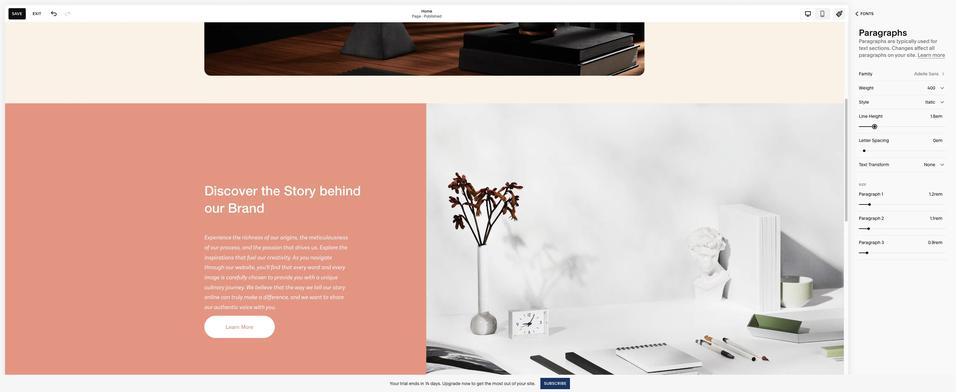 Task type: locate. For each thing, give the bounding box(es) containing it.
tab list
[[801, 9, 830, 19]]

italic
[[926, 99, 936, 105]]

subscribe button
[[541, 378, 570, 390]]

paragraphs for paragraphs
[[859, 27, 908, 38]]

out
[[504, 381, 511, 387]]

paragraph
[[859, 192, 881, 197], [859, 216, 881, 221], [859, 240, 881, 246]]

Paragraph 2 range field
[[859, 222, 946, 236]]

paragraphs
[[859, 27, 908, 38], [859, 38, 887, 44]]

your inside paragraphs are typically used for text sections. changes affect all paragraphs on your site.
[[895, 52, 906, 58]]

0 vertical spatial your
[[895, 52, 906, 58]]

Paragraph 3 range field
[[859, 246, 946, 260]]

Line Height text field
[[931, 113, 944, 120]]

text
[[859, 162, 868, 168]]

1 vertical spatial site.
[[527, 381, 536, 387]]

sections.
[[870, 45, 891, 51]]

line height
[[859, 114, 883, 119]]

0 vertical spatial site.
[[907, 52, 917, 58]]

adelle
[[915, 71, 928, 77]]

paragraph left the 3
[[859, 240, 881, 246]]

typically
[[897, 38, 917, 44]]

your right of
[[517, 381, 526, 387]]

now
[[462, 381, 471, 387]]

1 vertical spatial paragraph
[[859, 216, 881, 221]]

letter
[[859, 138, 871, 143]]

site. down changes
[[907, 52, 917, 58]]

0 horizontal spatial your
[[517, 381, 526, 387]]

paragraphs inside paragraphs are typically used for text sections. changes affect all paragraphs on your site.
[[859, 38, 887, 44]]

paragraphs are typically used for text sections. changes affect all paragraphs on your site.
[[859, 38, 938, 58]]

site. right of
[[527, 381, 536, 387]]

your down changes
[[895, 52, 906, 58]]

sans
[[929, 71, 939, 77]]

1 paragraph from the top
[[859, 192, 881, 197]]

changes
[[892, 45, 914, 51]]

paragraph for paragraph 2
[[859, 216, 881, 221]]

your
[[390, 381, 399, 387]]

paragraph 1
[[859, 192, 884, 197]]

14
[[425, 381, 430, 387]]

2
[[882, 216, 885, 221]]

400
[[928, 85, 936, 91]]

paragraph down size on the right top of the page
[[859, 192, 881, 197]]

the
[[485, 381, 492, 387]]

3 paragraph from the top
[[859, 240, 881, 246]]

style
[[859, 99, 870, 105]]

Letter Spacing range field
[[859, 144, 946, 158]]

in
[[421, 381, 424, 387]]

0 vertical spatial paragraph
[[859, 192, 881, 197]]

1 horizontal spatial your
[[895, 52, 906, 58]]

save button
[[8, 8, 26, 19]]

2 paragraph from the top
[[859, 216, 881, 221]]

paragraphs
[[859, 52, 887, 58]]

page
[[412, 14, 421, 18]]

all
[[930, 45, 935, 51]]

published
[[424, 14, 442, 18]]

adelle sans
[[915, 71, 939, 77]]

your
[[895, 52, 906, 58], [517, 381, 526, 387]]

paragraph left 2
[[859, 216, 881, 221]]

site. inside paragraphs are typically used for text sections. changes affect all paragraphs on your site.
[[907, 52, 917, 58]]

site.
[[907, 52, 917, 58], [527, 381, 536, 387]]

1 horizontal spatial site.
[[907, 52, 917, 58]]

None field
[[859, 81, 946, 95], [859, 95, 946, 109], [859, 158, 946, 172], [859, 81, 946, 95], [859, 95, 946, 109], [859, 158, 946, 172]]

2 paragraphs from the top
[[859, 38, 887, 44]]

weight
[[859, 85, 874, 91]]

2 vertical spatial paragraph
[[859, 240, 881, 246]]

text transform
[[859, 162, 890, 168]]

text
[[859, 45, 868, 51]]

family
[[859, 71, 873, 77]]

3
[[882, 240, 885, 246]]

letter spacing
[[859, 138, 890, 143]]

height
[[869, 114, 883, 119]]

more
[[933, 52, 946, 58]]

1 paragraphs from the top
[[859, 27, 908, 38]]



Task type: vqa. For each thing, say whether or not it's contained in the screenshot.
"out"
yes



Task type: describe. For each thing, give the bounding box(es) containing it.
·
[[422, 14, 423, 18]]

size
[[859, 183, 867, 187]]

most
[[493, 381, 503, 387]]

fonts
[[861, 11, 874, 16]]

Paragraph 3 text field
[[929, 239, 944, 246]]

exit
[[33, 11, 41, 16]]

paragraph for paragraph 3
[[859, 240, 881, 246]]

paragraphs for paragraphs are typically used for text sections. changes affect all paragraphs on your site.
[[859, 38, 887, 44]]

line
[[859, 114, 868, 119]]

for
[[931, 38, 938, 44]]

affect
[[915, 45, 929, 51]]

of
[[512, 381, 516, 387]]

exit button
[[29, 8, 45, 19]]

on
[[888, 52, 894, 58]]

to
[[472, 381, 476, 387]]

Paragraph 1 text field
[[930, 191, 944, 198]]

save
[[12, 11, 22, 16]]

your trial ends in 14 days. upgrade now to get the most out of your site.
[[390, 381, 536, 387]]

Paragraph 1 range field
[[859, 198, 946, 212]]

paragraph 3
[[859, 240, 885, 246]]

spacing
[[872, 138, 890, 143]]

Letter Spacing text field
[[934, 137, 944, 144]]

0 horizontal spatial site.
[[527, 381, 536, 387]]

get
[[477, 381, 484, 387]]

home
[[422, 9, 432, 13]]

upgrade
[[442, 381, 461, 387]]

paragraph for paragraph 1
[[859, 192, 881, 197]]

none
[[925, 162, 936, 168]]

paragraph 2
[[859, 216, 885, 221]]

days.
[[431, 381, 441, 387]]

used
[[918, 38, 930, 44]]

learn more link
[[918, 52, 946, 59]]

1 vertical spatial your
[[517, 381, 526, 387]]

Paragraph 2 text field
[[931, 215, 944, 222]]

are
[[888, 38, 896, 44]]

transform
[[869, 162, 890, 168]]

Line Height range field
[[859, 120, 946, 134]]

trial
[[400, 381, 408, 387]]

home page · published
[[412, 9, 442, 18]]

learn
[[918, 52, 932, 58]]

ends
[[409, 381, 420, 387]]

subscribe
[[544, 381, 567, 386]]

learn more
[[918, 52, 946, 58]]

1
[[882, 192, 884, 197]]

fonts button
[[849, 7, 881, 21]]



